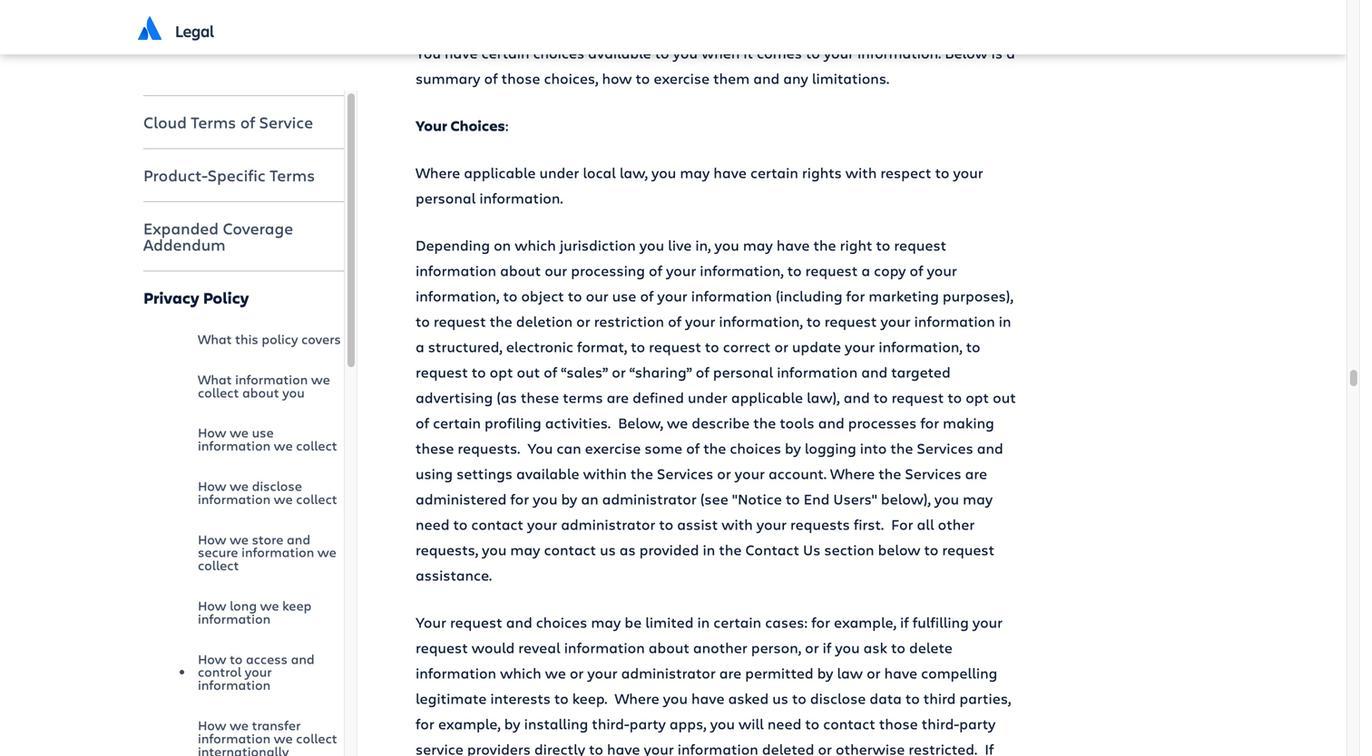 Task type: vqa. For each thing, say whether or not it's contained in the screenshot.
Terms of Use link
no



Task type: locate. For each thing, give the bounding box(es) containing it.
1 vertical spatial need
[[768, 714, 802, 734]]

0 vertical spatial a
[[1006, 43, 1015, 62]]

2 horizontal spatial where
[[830, 464, 875, 483]]

as
[[620, 540, 636, 560]]

need up requests,
[[416, 515, 450, 534]]

targeted
[[891, 362, 951, 382]]

party down parties, at the right
[[959, 714, 996, 734]]

terms right cloud
[[191, 112, 236, 133]]

1 vertical spatial what
[[198, 371, 232, 388]]

when
[[701, 43, 740, 62]]

2 vertical spatial a
[[416, 337, 424, 356]]

1 horizontal spatial are
[[719, 664, 742, 683]]

what for what this policy covers
[[198, 330, 232, 348]]

and down making
[[977, 439, 1003, 458]]

1 vertical spatial contact
[[544, 540, 596, 560]]

certain up "another"
[[713, 613, 762, 632]]

0 horizontal spatial need
[[416, 515, 450, 534]]

0 horizontal spatial exercise
[[585, 439, 641, 458]]

logging
[[805, 439, 856, 458]]

of down electronic
[[544, 362, 557, 382]]

1 vertical spatial available
[[516, 464, 579, 483]]

information, down in,
[[700, 261, 784, 280]]

2 horizontal spatial contact
[[823, 714, 876, 734]]

for
[[846, 286, 865, 306], [920, 413, 939, 433], [510, 489, 529, 509], [811, 613, 830, 632], [416, 714, 434, 734]]

1 horizontal spatial available
[[588, 43, 651, 62]]

choices inside depending on which jurisdiction you live in, you may have the right to request information about our processing of your information, to request a copy of your information, to object to our use of your information (including for marketing purposes), to request the deletion or restriction of your information, to request your information in a structured, electronic format, to request to correct or update your information, to request to opt out of "sales" or "sharing" of personal information and targeted advertising (as these terms are defined under applicable law), and to request to opt out of certain profiling activities.  below, we describe the tools and processes for making these requests.  you can exercise some of the choices by logging into the services and using settings available within the services or your account. where the services are administered for you by an administrator (see "notice to end users" below), you may need to contact your administrator to assist with your requests first.  for all other requests, you may contact us as provided in the contact us section below to request assistance.
[[730, 439, 781, 458]]

out
[[517, 362, 540, 382], [993, 388, 1016, 407]]

example, down legitimate at the bottom left
[[438, 714, 501, 734]]

0 vertical spatial about
[[500, 261, 541, 280]]

how inside how we transfer information we collect internationally
[[198, 717, 226, 735]]

1 vertical spatial where
[[830, 464, 875, 483]]

0 vertical spatial opt
[[490, 362, 513, 382]]

information inside how we transfer information we collect internationally
[[198, 730, 271, 748]]

terms
[[563, 388, 603, 407]]

0 horizontal spatial under
[[540, 163, 579, 182]]

we down how we use information we collect
[[230, 477, 249, 495]]

3 how from the top
[[198, 531, 226, 548]]

disclose inside how we disclose information we collect
[[252, 477, 302, 495]]

information up access
[[198, 610, 271, 628]]

of right summary
[[484, 68, 498, 88]]

how we store and secure information we collect link
[[198, 520, 344, 586]]

1 third- from the left
[[592, 714, 630, 734]]

for
[[891, 515, 913, 534]]

purposes),
[[943, 286, 1013, 306]]

under
[[540, 163, 579, 182], [688, 388, 728, 407]]

0 horizontal spatial disclose
[[252, 477, 302, 495]]

by down interests
[[504, 714, 520, 734]]

6 how from the top
[[198, 717, 226, 735]]

we up the how we disclose information we collect link
[[274, 437, 293, 455]]

compelling
[[921, 664, 998, 683]]

those down the data
[[879, 714, 918, 734]]

you inside depending on which jurisdiction you live in, you may have the right to request information about our processing of your information, to request a copy of your information, to object to our use of your information (including for marketing purposes), to request the deletion or restriction of your information, to request your information in a structured, electronic format, to request to correct or update your information, to request to opt out of "sales" or "sharing" of personal information and targeted advertising (as these terms are defined under applicable law), and to request to opt out of certain profiling activities.  below, we describe the tools and processes for making these requests.  you can exercise some of the choices by logging into the services and using settings available within the services or your account. where the services are administered for you by an administrator (see "notice to end users" below), you may need to contact your administrator to assist with your requests first.  for all other requests, you may contact us as provided in the contact us section below to request assistance.
[[528, 439, 553, 458]]

1 vertical spatial applicable
[[731, 388, 803, 407]]

0 vertical spatial applicable
[[464, 163, 536, 182]]

0 vertical spatial with
[[846, 163, 877, 182]]

the left tools in the right bottom of the page
[[753, 413, 776, 433]]

specific
[[208, 165, 266, 186]]

choices for how
[[533, 43, 585, 62]]

with inside depending on which jurisdiction you live in, you may have the right to request information about our processing of your information, to request a copy of your information, to object to our use of your information (including for marketing purposes), to request the deletion or restriction of your information, to request your information in a structured, electronic format, to request to correct or update your information, to request to opt out of "sales" or "sharing" of personal information and targeted advertising (as these terms are defined under applicable law), and to request to opt out of certain profiling activities.  below, we describe the tools and processes for making these requests.  you can exercise some of the choices by logging into the services and using settings available within the services or your account. where the services are administered for you by an administrator (see "notice to end users" below), you may need to contact your administrator to assist with your requests first.  for all other requests, you may contact us as provided in the contact us section below to request assistance.
[[722, 515, 753, 534]]

on
[[494, 235, 511, 255]]

how for how we transfer information we collect internationally
[[198, 717, 226, 735]]

of right processing
[[649, 261, 663, 280]]

1 vertical spatial if
[[823, 638, 832, 658]]

a inside "you have certain choices available to you when it comes to your information. below is a summary of those choices, how to exercise them and any limitations."
[[1006, 43, 1015, 62]]

2 vertical spatial in
[[697, 613, 710, 632]]

0 vertical spatial need
[[416, 515, 450, 534]]

making
[[943, 413, 994, 433]]

you left when
[[673, 43, 698, 62]]

may right requests,
[[510, 540, 540, 560]]

or right law
[[867, 664, 881, 683]]

0 vertical spatial choices
[[533, 43, 585, 62]]

services
[[917, 439, 973, 458], [657, 464, 713, 483], [905, 464, 962, 483]]

2 vertical spatial choices
[[536, 613, 587, 632]]

1 horizontal spatial information.
[[858, 43, 941, 62]]

0 vertical spatial which
[[515, 235, 556, 255]]

product-specific terms
[[143, 165, 315, 186]]

1 horizontal spatial need
[[768, 714, 802, 734]]

1 horizontal spatial party
[[959, 714, 996, 734]]

0 horizontal spatial example,
[[438, 714, 501, 734]]

collect up the how we disclose information we collect link
[[296, 437, 337, 455]]

1 your from the top
[[416, 116, 447, 135]]

services down some
[[657, 464, 713, 483]]

0 vertical spatial us
[[600, 540, 616, 560]]

collect inside how we use information we collect
[[296, 437, 337, 455]]

end
[[804, 489, 830, 509]]

cases:
[[765, 613, 808, 632]]

are up below,
[[607, 388, 629, 407]]

0 horizontal spatial information.
[[479, 188, 563, 208]]

certain inside your request and choices may be limited in certain cases: for example, if fulfilling your request would reveal information about another person, or if you ask to delete information which we or your administrator are permitted by law or have compelling legitimate interests to keep.  where you have asked us to disclose data to third parties, for example, by installing third-party apps, you will need to contact those third-party service providers directly to have your information deleted or otherwise restricted
[[713, 613, 762, 632]]

4 how from the top
[[198, 597, 226, 615]]

in inside your request and choices may be limited in certain cases: for example, if fulfilling your request would reveal information about another person, or if you ask to delete information which we or your administrator are permitted by law or have compelling legitimate interests to keep.  where you have asked us to disclose data to third parties, for example, by installing third-party apps, you will need to contact those third-party service providers directly to have your information deleted or otherwise restricted
[[697, 613, 710, 632]]

1 vertical spatial opt
[[966, 388, 989, 407]]

how we disclose information we collect
[[198, 477, 337, 508]]

0 horizontal spatial out
[[517, 362, 540, 382]]

1 vertical spatial your
[[416, 613, 446, 632]]

structured,
[[428, 337, 502, 356]]

information,
[[700, 261, 784, 280], [416, 286, 499, 306], [719, 312, 803, 331], [879, 337, 963, 356]]

collect inside how we disclose information we collect
[[296, 490, 337, 508]]

exercise inside "you have certain choices available to you when it comes to your information. below is a summary of those choices, how to exercise them and any limitations."
[[654, 68, 710, 88]]

"notice
[[732, 489, 782, 509]]

information down the be on the left of the page
[[564, 638, 645, 658]]

by down tools in the right bottom of the page
[[785, 439, 801, 458]]

collect up how we store and secure information we collect link
[[296, 490, 337, 508]]

disclose down law
[[810, 689, 866, 709]]

you left live
[[640, 235, 664, 255]]

us inside your request and choices may be limited in certain cases: for example, if fulfilling your request would reveal information about another person, or if you ask to delete information which we or your administrator are permitted by law or have compelling legitimate interests to keep.  where you have asked us to disclose data to third parties, for example, by installing third-party apps, you will need to contact those third-party service providers directly to have your information deleted or otherwise restricted
[[773, 689, 789, 709]]

1 horizontal spatial use
[[612, 286, 636, 306]]

1 vertical spatial out
[[993, 388, 1016, 407]]

or up (see
[[717, 464, 731, 483]]

0 horizontal spatial these
[[416, 439, 454, 458]]

your up "sharing"
[[685, 312, 715, 331]]

contact down administered
[[471, 515, 524, 534]]

0 vertical spatial example,
[[834, 613, 897, 632]]

how inside the how long we keep information
[[198, 597, 226, 615]]

1 vertical spatial exercise
[[585, 439, 641, 458]]

how left long
[[198, 597, 226, 615]]

0 vertical spatial exercise
[[654, 68, 710, 88]]

5 how from the top
[[198, 650, 226, 668]]

how inside "how to access and control your information"
[[198, 650, 226, 668]]

(including
[[776, 286, 843, 306]]

about inside what information we collect about you
[[242, 384, 279, 401]]

1 vertical spatial which
[[500, 664, 541, 683]]

0 vertical spatial are
[[607, 388, 629, 407]]

personal up "depending"
[[416, 188, 476, 208]]

1 horizontal spatial contact
[[544, 540, 596, 560]]

to up installing
[[554, 689, 569, 709]]

opt up (as
[[490, 362, 513, 382]]

may
[[680, 163, 710, 182], [743, 235, 773, 255], [963, 489, 993, 509], [510, 540, 540, 560], [591, 613, 621, 632]]

1 horizontal spatial exercise
[[654, 68, 710, 88]]

1 what from the top
[[198, 330, 232, 348]]

your inside "how to access and control your information"
[[245, 664, 272, 681]]

(see
[[700, 489, 729, 509]]

0 vertical spatial what
[[198, 330, 232, 348]]

1 vertical spatial a
[[862, 261, 870, 280]]

0 horizontal spatial with
[[722, 515, 753, 534]]

request up copy
[[894, 235, 947, 255]]

choices inside your request and choices may be limited in certain cases: for example, if fulfilling your request would reveal information about another person, or if you ask to delete information which we or your administrator are permitted by law or have compelling legitimate interests to keep.  where you have asked us to disclose data to third parties, for example, by installing third-party apps, you will need to contact those third-party service providers directly to have your information deleted or otherwise restricted
[[536, 613, 587, 632]]

policy
[[262, 330, 298, 348]]

your right respect
[[953, 163, 983, 182]]

to
[[655, 43, 669, 62], [806, 43, 820, 62], [636, 68, 650, 88], [935, 163, 950, 182], [876, 235, 891, 255], [787, 261, 802, 280], [503, 286, 518, 306], [568, 286, 582, 306], [416, 312, 430, 331], [807, 312, 821, 331], [631, 337, 645, 356], [705, 337, 719, 356], [966, 337, 981, 356], [472, 362, 486, 382], [874, 388, 888, 407], [948, 388, 962, 407], [786, 489, 800, 509], [453, 515, 468, 534], [659, 515, 674, 534], [924, 540, 939, 560], [891, 638, 906, 658], [230, 650, 243, 668], [554, 689, 569, 709], [792, 689, 807, 709], [906, 689, 920, 709], [805, 714, 820, 734], [589, 740, 603, 757]]

0 vertical spatial your
[[416, 116, 447, 135]]

0 vertical spatial these
[[521, 388, 559, 407]]

the
[[814, 235, 836, 255], [490, 312, 513, 331], [753, 413, 776, 433], [704, 439, 726, 458], [891, 439, 913, 458], [631, 464, 653, 483], [879, 464, 901, 483], [719, 540, 742, 560]]

to up deleted
[[805, 714, 820, 734]]

choices inside "you have certain choices available to you when it comes to your information. below is a summary of those choices, how to exercise them and any limitations."
[[533, 43, 585, 62]]

certain up :
[[482, 43, 530, 62]]

1 horizontal spatial third-
[[922, 714, 959, 734]]

internationally
[[198, 743, 289, 757]]

certain inside where applicable under local law, you may have certain rights with respect to your personal information.
[[750, 163, 798, 182]]

about inside depending on which jurisdiction you live in, you may have the right to request information about our processing of your information, to request a copy of your information, to object to our use of your information (including for marketing purposes), to request the deletion or restriction of your information, to request your information in a structured, electronic format, to request to correct or update your information, to request to opt out of "sales" or "sharing" of personal information and targeted advertising (as these terms are defined under applicable law), and to request to opt out of certain profiling activities.  below, we describe the tools and processes for making these requests.  you can exercise some of the choices by logging into the services and using settings available within the services or your account. where the services are administered for you by an administrator (see "notice to end users" below), you may need to contact your administrator to assist with your requests first.  for all other requests, you may contact us as provided in the contact us section below to request assistance.
[[500, 261, 541, 280]]

exercise inside depending on which jurisdiction you live in, you may have the right to request information about our processing of your information, to request a copy of your information, to object to our use of your information (including for marketing purposes), to request the deletion or restriction of your information, to request your information in a structured, electronic format, to request to correct or update your information, to request to opt out of "sales" or "sharing" of personal information and targeted advertising (as these terms are defined under applicable law), and to request to opt out of certain profiling activities.  below, we describe the tools and processes for making these requests.  you can exercise some of the choices by logging into the services and using settings available within the services or your account. where the services are administered for you by an administrator (see "notice to end users" below), you may need to contact your administrator to assist with your requests first.  for all other requests, you may contact us as provided in the contact us section below to request assistance.
[[585, 439, 641, 458]]

0 vertical spatial available
[[588, 43, 651, 62]]

what for what information we collect about you
[[198, 371, 232, 388]]

information, up "correct"
[[719, 312, 803, 331]]

contact down "an"
[[544, 540, 596, 560]]

0 horizontal spatial about
[[242, 384, 279, 401]]

use inside how we use information we collect
[[252, 424, 274, 442]]

collect for how we use information we collect
[[296, 437, 337, 455]]

1 horizontal spatial applicable
[[731, 388, 803, 407]]

to left access
[[230, 650, 243, 668]]

0 horizontal spatial us
[[600, 540, 616, 560]]

2 vertical spatial are
[[719, 664, 742, 683]]

1 vertical spatial those
[[879, 714, 918, 734]]

applicable up tools in the right bottom of the page
[[731, 388, 803, 407]]

:
[[505, 116, 509, 135]]

2 vertical spatial administrator
[[621, 664, 716, 683]]

information. inside where applicable under local law, you may have certain rights with respect to your personal information.
[[479, 188, 563, 208]]

need up deleted
[[768, 714, 802, 734]]

1 how from the top
[[198, 424, 226, 442]]

information inside the how long we keep information
[[198, 610, 271, 628]]

your for your choices :
[[416, 116, 447, 135]]

using
[[416, 464, 453, 483]]

1 vertical spatial with
[[722, 515, 753, 534]]

certain
[[482, 43, 530, 62], [750, 163, 798, 182], [433, 413, 481, 433], [713, 613, 762, 632]]

1 horizontal spatial us
[[773, 689, 789, 709]]

coverage
[[223, 218, 293, 239]]

you have certain choices available to you when it comes to your information. below is a summary of those choices, how to exercise them and any limitations.
[[416, 43, 1015, 88]]

1 vertical spatial use
[[252, 424, 274, 442]]

the right into
[[891, 439, 913, 458]]

your inside your request and choices may be limited in certain cases: for example, if fulfilling your request would reveal information about another person, or if you ask to delete information which we or your administrator are permitted by law or have compelling legitimate interests to keep.  where you have asked us to disclose data to third parties, for example, by installing third-party apps, you will need to contact those third-party service providers directly to have your information deleted or otherwise restricted
[[416, 613, 446, 632]]

0 horizontal spatial personal
[[416, 188, 476, 208]]

of right some
[[686, 439, 700, 458]]

how left access
[[198, 650, 226, 668]]

about
[[500, 261, 541, 280], [242, 384, 279, 401], [649, 638, 690, 658]]

2 horizontal spatial are
[[965, 464, 987, 483]]

0 vertical spatial in
[[999, 312, 1011, 331]]

where up users"
[[830, 464, 875, 483]]

choices down describe
[[730, 439, 781, 458]]

with down "notice
[[722, 515, 753, 534]]

long
[[230, 597, 257, 615]]

information. up limitations. on the top
[[858, 43, 941, 62]]

2 what from the top
[[198, 371, 232, 388]]

if left fulfilling
[[900, 613, 909, 632]]

1 vertical spatial us
[[773, 689, 789, 709]]

for down settings
[[510, 489, 529, 509]]

1 horizontal spatial you
[[528, 439, 553, 458]]

1 horizontal spatial disclose
[[810, 689, 866, 709]]

1 party from the left
[[630, 714, 666, 734]]

0 horizontal spatial terms
[[191, 112, 236, 133]]

1 vertical spatial choices
[[730, 439, 781, 458]]

we inside depending on which jurisdiction you live in, you may have the right to request information about our processing of your information, to request a copy of your information, to object to our use of your information (including for marketing purposes), to request the deletion or restriction of your information, to request your information in a structured, electronic format, to request to correct or update your information, to request to opt out of "sales" or "sharing" of personal information and targeted advertising (as these terms are defined under applicable law), and to request to opt out of certain profiling activities.  below, we describe the tools and processes for making these requests.  you can exercise some of the choices by logging into the services and using settings available within the services or your account. where the services are administered for you by an administrator (see "notice to end users" below), you may need to contact your administrator to assist with your requests first.  for all other requests, you may contact us as provided in the contact us section below to request assistance.
[[667, 413, 688, 433]]

information inside how we store and secure information we collect
[[241, 544, 314, 561]]

with
[[846, 163, 877, 182], [722, 515, 753, 534]]

live
[[668, 235, 692, 255]]

have inside where applicable under local law, you may have certain rights with respect to your personal information.
[[714, 163, 747, 182]]

1 vertical spatial disclose
[[810, 689, 866, 709]]

collect for how we transfer information we collect internationally
[[296, 730, 337, 748]]

0 vertical spatial you
[[416, 43, 441, 62]]

2 your from the top
[[416, 613, 446, 632]]

0 vertical spatial personal
[[416, 188, 476, 208]]

2 horizontal spatial a
[[1006, 43, 1015, 62]]

your down can
[[527, 515, 557, 534]]

where applicable under local law, you may have certain rights with respect to your personal information.
[[416, 163, 983, 208]]

1 vertical spatial our
[[586, 286, 609, 306]]

choices
[[533, 43, 585, 62], [730, 439, 781, 458], [536, 613, 587, 632]]

third- right installing
[[592, 714, 630, 734]]

have
[[445, 43, 478, 62], [714, 163, 747, 182], [777, 235, 810, 255], [884, 664, 918, 683], [692, 689, 725, 709], [607, 740, 640, 757]]

request up the advertising
[[416, 362, 468, 382]]

information down "depending"
[[416, 261, 496, 280]]

below
[[878, 540, 921, 560]]

1 horizontal spatial terms
[[270, 165, 315, 186]]

limited
[[645, 613, 694, 632]]

2 third- from the left
[[922, 714, 959, 734]]

party left apps,
[[630, 714, 666, 734]]

those inside "you have certain choices available to you when it comes to your information. below is a summary of those choices, how to exercise them and any limitations."
[[501, 68, 540, 88]]

0 horizontal spatial available
[[516, 464, 579, 483]]

how inside how we store and secure information we collect
[[198, 531, 226, 548]]

information down update
[[777, 362, 858, 382]]

0 vertical spatial where
[[416, 163, 460, 182]]

information down apps,
[[678, 740, 758, 757]]

interests
[[490, 689, 551, 709]]

your down live
[[666, 261, 696, 280]]

by
[[785, 439, 801, 458], [561, 489, 577, 509], [817, 664, 833, 683], [504, 714, 520, 734]]

those up :
[[501, 68, 540, 88]]

party
[[630, 714, 666, 734], [959, 714, 996, 734]]

example, up ask
[[834, 613, 897, 632]]

processes
[[848, 413, 917, 433]]

which inside your request and choices may be limited in certain cases: for example, if fulfilling your request would reveal information about another person, or if you ask to delete information which we or your administrator are permitted by law or have compelling legitimate interests to keep.  where you have asked us to disclose data to third parties, for example, by installing third-party apps, you will need to contact those third-party service providers directly to have your information deleted or otherwise restricted
[[500, 664, 541, 683]]

0 horizontal spatial use
[[252, 424, 274, 442]]

applicable
[[464, 163, 536, 182], [731, 388, 803, 407]]

to left when
[[655, 43, 669, 62]]

your up limitations. on the top
[[824, 43, 854, 62]]

copy
[[874, 261, 906, 280]]

may right law,
[[680, 163, 710, 182]]

collect inside how we transfer information we collect internationally
[[296, 730, 337, 748]]

your for your request and choices may be limited in certain cases: for example, if fulfilling your request would reveal information about another person, or if you ask to delete information which we or your administrator are permitted by law or have compelling legitimate interests to keep.  where you have asked us to disclose data to third parties, for example, by installing third-party apps, you will need to contact those third-party service providers directly to have your information deleted or otherwise restricted
[[416, 613, 446, 632]]

0 horizontal spatial opt
[[490, 362, 513, 382]]

the down some
[[631, 464, 653, 483]]

1 horizontal spatial opt
[[966, 388, 989, 407]]

all
[[917, 515, 934, 534]]

how for how we disclose information we collect
[[198, 477, 226, 495]]

another
[[693, 638, 748, 658]]

you inside what information we collect about you
[[282, 384, 305, 401]]

cloud
[[143, 112, 187, 133]]

exercise up within
[[585, 439, 641, 458]]

expanded coverage addendum link
[[143, 207, 344, 266]]

0 horizontal spatial third-
[[592, 714, 630, 734]]

1 horizontal spatial those
[[879, 714, 918, 734]]

we left store
[[230, 531, 249, 548]]

law),
[[807, 388, 840, 407]]

ask
[[864, 638, 888, 658]]

apps,
[[670, 714, 707, 734]]

example,
[[834, 613, 897, 632], [438, 714, 501, 734]]

administrator down limited
[[621, 664, 716, 683]]

you right in,
[[715, 235, 739, 255]]

and up logging
[[818, 413, 845, 433]]

we right long
[[260, 597, 279, 615]]

0 vertical spatial those
[[501, 68, 540, 88]]

0 horizontal spatial those
[[501, 68, 540, 88]]

request
[[894, 235, 947, 255], [805, 261, 858, 280], [434, 312, 486, 331], [825, 312, 877, 331], [649, 337, 701, 356], [416, 362, 468, 382], [892, 388, 944, 407], [942, 540, 995, 560], [450, 613, 502, 632], [416, 638, 468, 658]]

how for how long we keep information
[[198, 597, 226, 615]]

information up how we disclose information we collect at the left bottom
[[198, 437, 271, 455]]

how inside how we disclose information we collect
[[198, 477, 226, 495]]

and right store
[[287, 531, 310, 548]]

your left choices
[[416, 116, 447, 135]]

our down processing
[[586, 286, 609, 306]]

will
[[739, 714, 764, 734]]

1 horizontal spatial personal
[[713, 362, 773, 382]]

request up "sharing"
[[649, 337, 701, 356]]

of right copy
[[910, 261, 923, 280]]

cloud terms of service
[[143, 112, 313, 133]]

information down access
[[198, 677, 271, 694]]

which inside depending on which jurisdiction you live in, you may have the right to request information about our processing of your information, to request a copy of your information, to object to our use of your information (including for marketing purposes), to request the deletion or restriction of your information, to request your information in a structured, electronic format, to request to correct or update your information, to request to opt out of "sales" or "sharing" of personal information and targeted advertising (as these terms are defined under applicable law), and to request to opt out of certain profiling activities.  below, we describe the tools and processes for making these requests.  you can exercise some of the choices by logging into the services and using settings available within the services or your account. where the services are administered for you by an administrator (see "notice to end users" below), you may need to contact your administrator to assist with your requests first.  for all other requests, you may contact us as provided in the contact us section below to request assistance.
[[515, 235, 556, 255]]

available down can
[[516, 464, 579, 483]]

0 horizontal spatial where
[[416, 163, 460, 182]]

1 vertical spatial personal
[[713, 362, 773, 382]]

0 horizontal spatial party
[[630, 714, 666, 734]]

electronic
[[506, 337, 573, 356]]

personal inside where applicable under local law, you may have certain rights with respect to your personal information.
[[416, 188, 476, 208]]

available inside "you have certain choices available to you when it comes to your information. below is a summary of those choices, how to exercise them and any limitations."
[[588, 43, 651, 62]]

how
[[198, 424, 226, 442], [198, 477, 226, 495], [198, 531, 226, 548], [198, 597, 226, 615], [198, 650, 226, 668], [198, 717, 226, 735]]

processing
[[571, 261, 645, 280]]

what inside what information we collect about you
[[198, 371, 232, 388]]

we down covers
[[311, 371, 330, 388]]

2 party from the left
[[959, 714, 996, 734]]

1 vertical spatial are
[[965, 464, 987, 483]]

1 horizontal spatial where
[[615, 689, 659, 709]]

which right on
[[515, 235, 556, 255]]

have inside depending on which jurisdiction you live in, you may have the right to request information about our processing of your information, to request a copy of your information, to object to our use of your information (including for marketing purposes), to request the deletion or restriction of your information, to request your information in a structured, electronic format, to request to correct or update your information, to request to opt out of "sales" or "sharing" of personal information and targeted advertising (as these terms are defined under applicable law), and to request to opt out of certain profiling activities.  below, we describe the tools and processes for making these requests.  you can exercise some of the choices by logging into the services and using settings available within the services or your account. where the services are administered for you by an administrator (see "notice to end users" below), you may need to contact your administrator to assist with your requests first.  for all other requests, you may contact us as provided in the contact us section below to request assistance.
[[777, 235, 810, 255]]

can
[[557, 439, 581, 458]]

we up internationally
[[230, 717, 249, 735]]

of
[[484, 68, 498, 88], [240, 112, 255, 133], [649, 261, 663, 280], [910, 261, 923, 280], [640, 286, 654, 306], [668, 312, 682, 331], [544, 362, 557, 382], [696, 362, 709, 382], [416, 413, 429, 433], [686, 439, 700, 458]]

legitimate
[[416, 689, 487, 709]]

certain inside "you have certain choices available to you when it comes to your information. below is a summary of those choices, how to exercise them and any limitations."
[[482, 43, 530, 62]]

1 horizontal spatial under
[[688, 388, 728, 407]]

requests,
[[416, 540, 478, 560]]

0 horizontal spatial a
[[416, 337, 424, 356]]

0 horizontal spatial our
[[545, 261, 567, 280]]

how inside how we use information we collect
[[198, 424, 226, 442]]

1 vertical spatial example,
[[438, 714, 501, 734]]

administrator down within
[[602, 489, 697, 509]]

2 how from the top
[[198, 477, 226, 495]]

1 horizontal spatial with
[[846, 163, 877, 182]]



Task type: describe. For each thing, give the bounding box(es) containing it.
to right directly
[[589, 740, 603, 757]]

product-specific terms link
[[143, 154, 344, 197]]

of right "sharing"
[[696, 362, 709, 382]]

policy
[[203, 287, 249, 308]]

about inside your request and choices may be limited in certain cases: for example, if fulfilling your request would reveal information about another person, or if you ask to delete information which we or your administrator are permitted by law or have compelling legitimate interests to keep.  where you have asked us to disclose data to third parties, for example, by installing third-party apps, you will need to contact those third-party service providers directly to have your information deleted or otherwise restricted
[[649, 638, 690, 658]]

(as
[[497, 388, 517, 407]]

providers
[[467, 740, 531, 757]]

into
[[860, 439, 887, 458]]

correct
[[723, 337, 771, 356]]

your inside "you have certain choices available to you when it comes to your information. below is a summary of those choices, how to exercise them and any limitations."
[[824, 43, 854, 62]]

access
[[246, 650, 288, 668]]

have inside "you have certain choices available to you when it comes to your information. below is a summary of those choices, how to exercise them and any limitations."
[[445, 43, 478, 62]]

what this policy covers link
[[198, 319, 344, 360]]

to right object
[[568, 286, 582, 306]]

and inside "you have certain choices available to you when it comes to your information. below is a summary of those choices, how to exercise them and any limitations."
[[753, 68, 780, 88]]

administered
[[416, 489, 507, 509]]

jurisdiction
[[560, 235, 636, 255]]

your right update
[[845, 337, 875, 356]]

permitted
[[745, 664, 814, 683]]

your inside where applicable under local law, you may have certain rights with respect to your personal information.
[[953, 163, 983, 182]]

request up 'structured,'
[[434, 312, 486, 331]]

we down how to access and control your information link at the left bottom of page
[[274, 730, 293, 748]]

information inside how we disclose information we collect
[[198, 490, 271, 508]]

1 horizontal spatial these
[[521, 388, 559, 407]]

provided
[[640, 540, 699, 560]]

privacy policy
[[143, 287, 249, 308]]

what information we collect about you
[[198, 371, 330, 401]]

collect inside what information we collect about you
[[198, 384, 239, 401]]

available inside depending on which jurisdiction you live in, you may have the right to request information about our processing of your information, to request a copy of your information, to object to our use of your information (including for marketing purposes), to request the deletion or restriction of your information, to request your information in a structured, electronic format, to request to correct or update your information, to request to opt out of "sales" or "sharing" of personal information and targeted advertising (as these terms are defined under applicable law), and to request to opt out of certain profiling activities.  below, we describe the tools and processes for making these requests.  you can exercise some of the choices by logging into the services and using settings available within the services or your account. where the services are administered for you by an administrator (see "notice to end users" below), you may need to contact your administrator to assist with your requests first.  for all other requests, you may contact us as provided in the contact us section below to request assistance.
[[516, 464, 579, 483]]

where inside where applicable under local law, you may have certain rights with respect to your personal information.
[[416, 163, 460, 182]]

request down other in the bottom right of the page
[[942, 540, 995, 560]]

need inside depending on which jurisdiction you live in, you may have the right to request information about our processing of your information, to request a copy of your information, to object to our use of your information (including for marketing purposes), to request the deletion or restriction of your information, to request your information in a structured, electronic format, to request to correct or update your information, to request to opt out of "sales" or "sharing" of personal information and targeted advertising (as these terms are defined under applicable law), and to request to opt out of certain profiling activities.  below, we describe the tools and processes for making these requests.  you can exercise some of the choices by logging into the services and using settings available within the services or your account. where the services are administered for you by an administrator (see "notice to end users" below), you may need to contact your administrator to assist with your requests first.  for all other requests, you may contact us as provided in the contact us section below to request assistance.
[[416, 515, 450, 534]]

may up other in the bottom right of the page
[[963, 489, 993, 509]]

1 vertical spatial these
[[416, 439, 454, 458]]

disclose inside your request and choices may be limited in certain cases: for example, if fulfilling your request would reveal information about another person, or if you ask to delete information which we or your administrator are permitted by law or have compelling legitimate interests to keep.  where you have asked us to disclose data to third parties, for example, by installing third-party apps, you will need to contact those third-party service providers directly to have your information deleted or otherwise restricted
[[810, 689, 866, 709]]

for up service
[[416, 714, 434, 734]]

to up any
[[806, 43, 820, 62]]

how
[[602, 68, 632, 88]]

restriction
[[594, 312, 664, 331]]

request up would
[[450, 613, 502, 632]]

the up the below),
[[879, 464, 901, 483]]

it
[[744, 43, 753, 62]]

we inside the how long we keep information
[[260, 597, 279, 615]]

or up installing
[[570, 664, 584, 683]]

are inside your request and choices may be limited in certain cases: for example, if fulfilling your request would reveal information about another person, or if you ask to delete information which we or your administrator are permitted by law or have compelling legitimate interests to keep.  where you have asked us to disclose data to third parties, for example, by installing third-party apps, you will need to contact those third-party service providers directly to have your information deleted or otherwise restricted
[[719, 664, 742, 683]]

we inside what information we collect about you
[[311, 371, 330, 388]]

you inside "you have certain choices available to you when it comes to your information. below is a summary of those choices, how to exercise them and any limitations."
[[416, 43, 441, 62]]

to up copy
[[876, 235, 891, 255]]

expanded coverage addendum
[[143, 218, 293, 255]]

or right the "person,"
[[805, 638, 819, 658]]

settings
[[457, 464, 513, 483]]

would
[[472, 638, 515, 658]]

your request and choices may be limited in certain cases: for example, if fulfilling your request would reveal information about another person, or if you ask to delete information which we or your administrator are permitted by law or have compelling legitimate interests to keep.  where you have asked us to disclose data to third parties, for example, by installing third-party apps, you will need to contact those third-party service providers directly to have your information deleted or otherwise restricted
[[416, 613, 1012, 757]]

may inside your request and choices may be limited in certain cases: for example, if fulfilling your request would reveal information about another person, or if you ask to delete information which we or your administrator are permitted by law or have compelling legitimate interests to keep.  where you have asked us to disclose data to third parties, for example, by installing third-party apps, you will need to contact those third-party service providers directly to have your information deleted or otherwise restricted
[[591, 613, 621, 632]]

to up processes
[[874, 388, 888, 407]]

respect
[[881, 163, 932, 182]]

or right "correct"
[[774, 337, 789, 356]]

information down purposes),
[[914, 312, 995, 331]]

you right requests,
[[482, 540, 507, 560]]

0 vertical spatial out
[[517, 362, 540, 382]]

parties,
[[960, 689, 1011, 709]]

collect inside how we store and secure information we collect
[[198, 557, 239, 575]]

law,
[[620, 163, 648, 182]]

below,
[[618, 413, 663, 433]]

administrator inside your request and choices may be limited in certain cases: for example, if fulfilling your request would reveal information about another person, or if you ask to delete information which we or your administrator are permitted by law or have compelling legitimate interests to keep.  where you have asked us to disclose data to third parties, for example, by installing third-party apps, you will need to contact those third-party service providers directly to have your information deleted or otherwise restricted
[[621, 664, 716, 683]]

how for how we store and secure information we collect
[[198, 531, 226, 548]]

the left contact
[[719, 540, 742, 560]]

how to access and control your information
[[198, 650, 315, 694]]

we down what information we collect about you
[[230, 424, 249, 442]]

to right ask
[[891, 638, 906, 658]]

is
[[992, 43, 1003, 62]]

transfer
[[252, 717, 301, 735]]

us
[[803, 540, 821, 560]]

and inside your request and choices may be limited in certain cases: for example, if fulfilling your request would reveal information about another person, or if you ask to delete information which we or your administrator are permitted by law or have compelling legitimate interests to keep.  where you have asked us to disclose data to third parties, for example, by installing third-party apps, you will need to contact those third-party service providers directly to have your information deleted or otherwise restricted
[[506, 613, 532, 632]]

we right store
[[318, 544, 336, 561]]

fulfilling
[[913, 613, 969, 632]]

keep
[[282, 597, 312, 615]]

advertising
[[416, 388, 493, 407]]

0 vertical spatial administrator
[[602, 489, 697, 509]]

to up 'structured,'
[[416, 312, 430, 331]]

what this policy covers
[[198, 330, 341, 348]]

your right fulfilling
[[973, 613, 1003, 632]]

this
[[235, 330, 258, 348]]

and right law),
[[844, 388, 870, 407]]

how for how we use information we collect
[[198, 424, 226, 442]]

profiling
[[485, 413, 542, 433]]

control
[[198, 664, 241, 681]]

services down making
[[917, 439, 973, 458]]

collect for how we disclose information we collect
[[296, 490, 337, 508]]

assistance.
[[416, 566, 492, 585]]

under inside where applicable under local law, you may have certain rights with respect to your personal information.
[[540, 163, 579, 182]]

directly
[[534, 740, 585, 757]]

you left "an"
[[533, 489, 558, 509]]

need inside your request and choices may be limited in certain cases: for example, if fulfilling your request would reveal information about another person, or if you ask to delete information which we or your administrator are permitted by law or have compelling legitimate interests to keep.  where you have asked us to disclose data to third parties, for example, by installing third-party apps, you will need to contact those third-party service providers directly to have your information deleted or otherwise restricted
[[768, 714, 802, 734]]

to inside where applicable under local law, you may have certain rights with respect to your personal information.
[[935, 163, 950, 182]]

to right the data
[[906, 689, 920, 709]]

1 vertical spatial administrator
[[561, 515, 656, 534]]

of down the advertising
[[416, 413, 429, 433]]

how we use information we collect link
[[198, 413, 344, 466]]

personal inside depending on which jurisdiction you live in, you may have the right to request information about our processing of your information, to request a copy of your information, to object to our use of your information (including for marketing purposes), to request the deletion or restriction of your information, to request your information in a structured, electronic format, to request to correct or update your information, to request to opt out of "sales" or "sharing" of personal information and targeted advertising (as these terms are defined under applicable law), and to request to opt out of certain profiling activities.  below, we describe the tools and processes for making these requests.  you can exercise some of the choices by logging into the services and using settings available within the services or your account. where the services are administered for you by an administrator (see "notice to end users" below), you may need to contact your administrator to assist with your requests first.  for all other requests, you may contact us as provided in the contact us section below to request assistance.
[[713, 362, 773, 382]]

depending on which jurisdiction you live in, you may have the right to request information about our processing of your information, to request a copy of your information, to object to our use of your information (including for marketing purposes), to request the deletion or restriction of your information, to request your information in a structured, electronic format, to request to correct or update your information, to request to opt out of "sales" or "sharing" of personal information and targeted advertising (as these terms are defined under applicable law), and to request to opt out of certain profiling activities.  below, we describe the tools and processes for making these requests.  you can exercise some of the choices by logging into the services and using settings available within the services or your account. where the services are administered for you by an administrator (see "notice to end users" below), you may need to contact your administrator to assist with your requests first.  for all other requests, you may contact us as provided in the contact us section below to request assistance.
[[416, 235, 1016, 585]]

with inside where applicable under local law, you may have certain rights with respect to your personal information.
[[846, 163, 877, 182]]

or up format,
[[576, 312, 590, 331]]

rights
[[802, 163, 842, 182]]

information. inside "you have certain choices available to you when it comes to your information. below is a summary of those choices, how to exercise them and any limitations."
[[858, 43, 941, 62]]

you inside where applicable under local law, you may have certain rights with respect to your personal information.
[[652, 163, 676, 182]]

to down restriction
[[631, 337, 645, 356]]

of up restriction
[[640, 286, 654, 306]]

how long we keep information
[[198, 597, 312, 628]]

0 horizontal spatial are
[[607, 388, 629, 407]]

your up contact
[[757, 515, 787, 534]]

atlassian logo image
[[138, 16, 162, 40]]

deleted
[[762, 740, 814, 757]]

of inside "you have certain choices available to you when it comes to your information. below is a summary of those choices, how to exercise them and any limitations."
[[484, 68, 498, 88]]

choices
[[451, 116, 505, 135]]

1 vertical spatial in
[[703, 540, 715, 560]]

information, up targeted
[[879, 337, 963, 356]]

cloud terms of service link
[[143, 101, 344, 144]]

request left would
[[416, 638, 468, 658]]

account.
[[769, 464, 827, 483]]

to down the 'all'
[[924, 540, 939, 560]]

be
[[625, 613, 642, 632]]

you up other in the bottom right of the page
[[935, 489, 959, 509]]

privacy
[[143, 287, 199, 308]]

update
[[792, 337, 841, 356]]

choices for another
[[536, 613, 587, 632]]

to left object
[[503, 286, 518, 306]]

them
[[713, 68, 750, 88]]

deletion
[[516, 312, 573, 331]]

certain inside depending on which jurisdiction you live in, you may have the right to request information about our processing of your information, to request a copy of your information, to object to our use of your information (including for marketing purposes), to request the deletion or restriction of your information, to request your information in a structured, electronic format, to request to correct or update your information, to request to opt out of "sales" or "sharing" of personal information and targeted advertising (as these terms are defined under applicable law), and to request to opt out of certain profiling activities.  below, we describe the tools and processes for making these requests.  you can exercise some of the choices by logging into the services and using settings available within the services or your account. where the services are administered for you by an administrator (see "notice to end users" below), you may need to contact your administrator to assist with your requests first.  for all other requests, you may contact us as provided in the contact us section below to request assistance.
[[433, 413, 481, 433]]

to up provided
[[659, 515, 674, 534]]

object
[[521, 286, 564, 306]]

"sharing"
[[630, 362, 692, 382]]

for right cases:
[[811, 613, 830, 632]]

privacy policy link
[[143, 276, 344, 319]]

to up '(including'
[[787, 261, 802, 280]]

how we disclose information we collect link
[[198, 466, 344, 520]]

how we transfer information we collect internationally link
[[198, 706, 344, 757]]

what information we collect about you link
[[198, 360, 344, 413]]

your up purposes),
[[927, 261, 957, 280]]

to right how
[[636, 68, 650, 88]]

us inside depending on which jurisdiction you live in, you may have the right to request information about our processing of your information, to request a copy of your information, to object to our use of your information (including for marketing purposes), to request the deletion or restriction of your information, to request your information in a structured, electronic format, to request to correct or update your information, to request to opt out of "sales" or "sharing" of personal information and targeted advertising (as these terms are defined under applicable law), and to request to opt out of certain profiling activities.  below, we describe the tools and processes for making these requests.  you can exercise some of the choices by logging into the services and using settings available within the services or your account. where the services are administered for you by an administrator (see "notice to end users" below), you may need to contact your administrator to assist with your requests first.  for all other requests, you may contact us as provided in the contact us section below to request assistance.
[[600, 540, 616, 560]]

below),
[[881, 489, 931, 509]]

services up the below),
[[905, 464, 962, 483]]

0 vertical spatial if
[[900, 613, 909, 632]]

applicable inside where applicable under local law, you may have certain rights with respect to your personal information.
[[464, 163, 536, 182]]

applicable inside depending on which jurisdiction you live in, you may have the right to request information about our processing of your information, to request a copy of your information, to object to our use of your information (including for marketing purposes), to request the deletion or restriction of your information, to request your information in a structured, electronic format, to request to correct or update your information, to request to opt out of "sales" or "sharing" of personal information and targeted advertising (as these terms are defined under applicable law), and to request to opt out of certain profiling activities.  below, we describe the tools and processes for making these requests.  you can exercise some of the choices by logging into the services and using settings available within the services or your account. where the services are administered for you by an administrator (see "notice to end users" below), you may need to contact your administrator to assist with your requests first.  for all other requests, you may contact us as provided in the contact us section below to request assistance.
[[731, 388, 803, 407]]

third
[[924, 689, 956, 709]]

requests
[[790, 515, 850, 534]]

reveal
[[518, 638, 561, 658]]

0 vertical spatial our
[[545, 261, 567, 280]]

to up making
[[948, 388, 962, 407]]

information inside how we use information we collect
[[198, 437, 271, 455]]

to inside "how to access and control your information"
[[230, 650, 243, 668]]

law
[[837, 664, 863, 683]]

to left "correct"
[[705, 337, 719, 356]]

we up store
[[274, 490, 293, 508]]

you left will
[[710, 714, 735, 734]]

the left "deletion"
[[490, 312, 513, 331]]

how for how to access and control your information
[[198, 650, 226, 668]]

information, down "depending"
[[416, 286, 499, 306]]

an
[[581, 489, 599, 509]]

users"
[[833, 489, 877, 509]]

1 horizontal spatial out
[[993, 388, 1016, 407]]

where inside your request and choices may be limited in certain cases: for example, if fulfilling your request would reveal information about another person, or if you ask to delete information which we or your administrator are permitted by law or have compelling legitimate interests to keep.  where you have asked us to disclose data to third parties, for example, by installing third-party apps, you will need to contact those third-party service providers directly to have your information deleted or otherwise restricted
[[615, 689, 659, 709]]

to down 'structured,'
[[472, 362, 486, 382]]

data
[[870, 689, 902, 709]]

where inside depending on which jurisdiction you live in, you may have the right to request information about our processing of your information, to request a copy of your information, to object to our use of your information (including for marketing purposes), to request the deletion or restriction of your information, to request your information in a structured, electronic format, to request to correct or update your information, to request to opt out of "sales" or "sharing" of personal information and targeted advertising (as these terms are defined under applicable law), and to request to opt out of certain profiling activities.  below, we describe the tools and processes for making these requests.  you can exercise some of the choices by logging into the services and using settings available within the services or your account. where the services are administered for you by an administrator (see "notice to end users" below), you may need to contact your administrator to assist with your requests first.  for all other requests, you may contact us as provided in the contact us section below to request assistance.
[[830, 464, 875, 483]]

right
[[840, 235, 873, 255]]

for right '(including'
[[846, 286, 865, 306]]

summary
[[416, 68, 481, 88]]

under inside depending on which jurisdiction you live in, you may have the right to request information about our processing of your information, to request a copy of your information, to object to our use of your information (including for marketing purposes), to request the deletion or restriction of your information, to request your information in a structured, electronic format, to request to correct or update your information, to request to opt out of "sales" or "sharing" of personal information and targeted advertising (as these terms are defined under applicable law), and to request to opt out of certain profiling activities.  below, we describe the tools and processes for making these requests.  you can exercise some of the choices by logging into the services and using settings available within the services or your account. where the services are administered for you by an administrator (see "notice to end users" below), you may need to contact your administrator to assist with your requests first.  for all other requests, you may contact us as provided in the contact us section below to request assistance.
[[688, 388, 728, 407]]

you inside "you have certain choices available to you when it comes to your information. below is a summary of those choices, how to exercise them and any limitations."
[[673, 43, 698, 62]]

contact
[[745, 540, 799, 560]]

0 horizontal spatial contact
[[471, 515, 524, 534]]

information inside "how to access and control your information"
[[198, 677, 271, 694]]

1 horizontal spatial a
[[862, 261, 870, 280]]

request down targeted
[[892, 388, 944, 407]]

section
[[824, 540, 874, 560]]

tools
[[780, 413, 815, 433]]

and inside how we store and secure information we collect
[[287, 531, 310, 548]]

service
[[416, 740, 464, 757]]

information inside what information we collect about you
[[235, 371, 308, 388]]

the left right
[[814, 235, 836, 255]]

contact inside your request and choices may be limited in certain cases: for example, if fulfilling your request would reveal information about another person, or if you ask to delete information which we or your administrator are permitted by law or have compelling legitimate interests to keep.  where you have asked us to disclose data to third parties, for example, by installing third-party apps, you will need to contact those third-party service providers directly to have your information deleted or otherwise restricted
[[823, 714, 876, 734]]

or down format,
[[612, 362, 626, 382]]

how we store and secure information we collect
[[198, 531, 336, 575]]

your down the marketing
[[881, 312, 911, 331]]

may inside where applicable under local law, you may have certain rights with respect to your personal information.
[[680, 163, 710, 182]]

you up apps,
[[663, 689, 688, 709]]

to down permitted
[[792, 689, 807, 709]]

any
[[783, 68, 808, 88]]

request up '(including'
[[805, 261, 858, 280]]

the down describe
[[704, 439, 726, 458]]

marketing
[[869, 286, 939, 306]]

or right deleted
[[818, 740, 832, 757]]

local
[[583, 163, 616, 182]]

secure
[[198, 544, 238, 561]]

0 horizontal spatial if
[[823, 638, 832, 658]]

those inside your request and choices may be limited in certain cases: for example, if fulfilling your request would reveal information about another person, or if you ask to delete information which we or your administrator are permitted by law or have compelling legitimate interests to keep.  where you have asked us to disclose data to third parties, for example, by installing third-party apps, you will need to contact those third-party service providers directly to have your information deleted or otherwise restricted
[[879, 714, 918, 734]]

your up restriction
[[657, 286, 688, 306]]

legal link
[[175, 0, 214, 54]]

of right restriction
[[668, 312, 682, 331]]

comes
[[757, 43, 802, 62]]

person,
[[751, 638, 801, 658]]

choices,
[[544, 68, 598, 88]]

and inside "how to access and control your information"
[[291, 650, 315, 668]]

use inside depending on which jurisdiction you live in, you may have the right to request information about our processing of your information, to request a copy of your information, to object to our use of your information (including for marketing purposes), to request the deletion or restriction of your information, to request your information in a structured, electronic format, to request to correct or update your information, to request to opt out of "sales" or "sharing" of personal information and targeted advertising (as these terms are defined under applicable law), and to request to opt out of certain profiling activities.  below, we describe the tools and processes for making these requests.  you can exercise some of the choices by logging into the services and using settings available within the services or your account. where the services are administered for you by an administrator (see "notice to end users" below), you may need to contact your administrator to assist with your requests first.  for all other requests, you may contact us as provided in the contact us section below to request assistance.
[[612, 286, 636, 306]]

information up legitimate at the bottom left
[[416, 664, 496, 683]]

to down purposes),
[[966, 337, 981, 356]]

we inside your request and choices may be limited in certain cases: for example, if fulfilling your request would reveal information about another person, or if you ask to delete information which we or your administrator are permitted by law or have compelling legitimate interests to keep.  where you have asked us to disclose data to third parties, for example, by installing third-party apps, you will need to contact those third-party service providers directly to have your information deleted or otherwise restricted
[[545, 664, 566, 683]]

by left "an"
[[561, 489, 577, 509]]

to up update
[[807, 312, 821, 331]]

you up law
[[835, 638, 860, 658]]

of left service
[[240, 112, 255, 133]]

by left law
[[817, 664, 833, 683]]

how long we keep information link
[[198, 586, 344, 640]]



